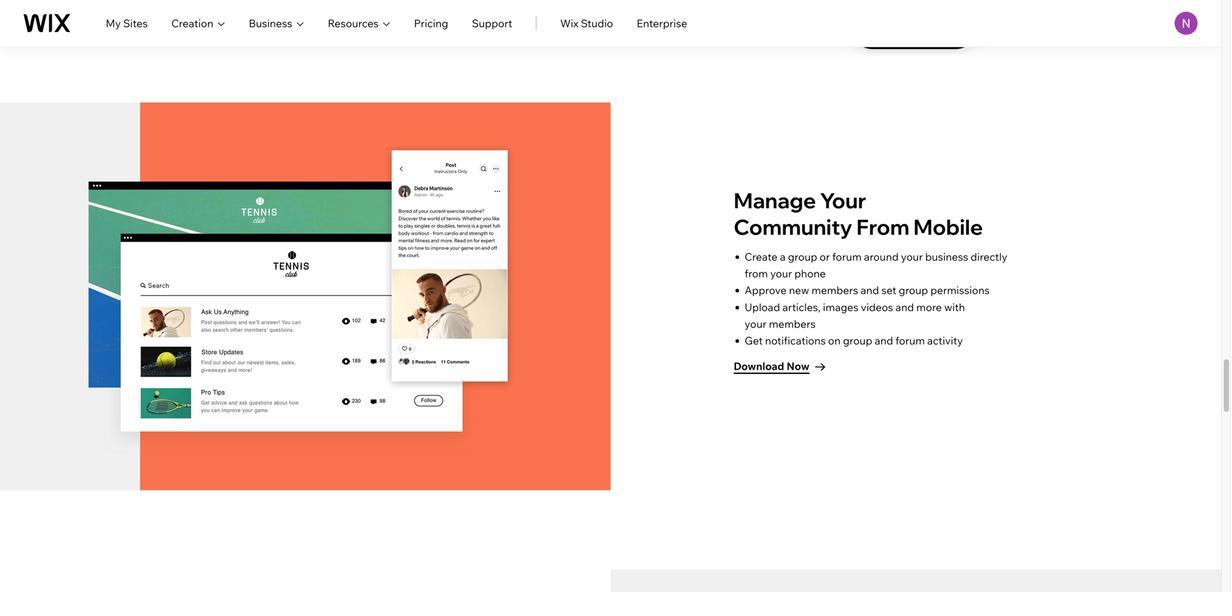 Task type: vqa. For each thing, say whether or not it's contained in the screenshot.
the top 'group'
yes



Task type: locate. For each thing, give the bounding box(es) containing it.
1 vertical spatial your
[[770, 267, 792, 280]]

group right on
[[843, 334, 872, 347]]

more
[[916, 301, 942, 314]]

wix studio link
[[560, 15, 613, 31]]

group up more
[[899, 284, 928, 297]]

and down set
[[896, 301, 914, 314]]

mobile
[[914, 214, 983, 240]]

view of a resturant website and a dashboard with orders status on the wix owner app image
[[611, 570, 1221, 593]]

forum right or in the top of the page
[[832, 250, 862, 264]]

create
[[745, 250, 778, 264]]

business
[[249, 17, 292, 30]]

manage
[[734, 187, 816, 214]]

a
[[780, 250, 786, 264]]

profile image image
[[1175, 12, 1198, 35]]

community
[[734, 214, 852, 240]]

creation button
[[171, 15, 225, 31]]

images
[[823, 301, 859, 314]]

0 vertical spatial group
[[788, 250, 817, 264]]

enterprise
[[637, 17, 687, 30]]

group up phone
[[788, 250, 817, 264]]

your up get
[[745, 318, 767, 331]]

support
[[472, 17, 512, 30]]

0 vertical spatial your
[[901, 250, 923, 264]]

download now
[[734, 360, 809, 373]]

0 vertical spatial forum
[[832, 250, 862, 264]]

group
[[788, 250, 817, 264], [899, 284, 928, 297], [843, 334, 872, 347]]

download now link
[[734, 358, 826, 376]]

your right around at the top
[[901, 250, 923, 264]]

permissions
[[931, 284, 990, 297]]

with
[[944, 301, 965, 314]]

my
[[106, 17, 121, 30]]

0 horizontal spatial forum
[[832, 250, 862, 264]]

approve
[[745, 284, 787, 297]]

and down videos
[[875, 334, 893, 347]]

and
[[861, 284, 879, 297], [896, 301, 914, 314], [875, 334, 893, 347]]

your down a
[[770, 267, 792, 280]]

sites
[[123, 17, 148, 30]]

forum left activity at the bottom right of the page
[[896, 334, 925, 347]]

0 horizontal spatial your
[[745, 318, 767, 331]]

business
[[925, 250, 968, 264]]

1 vertical spatial group
[[899, 284, 928, 297]]

0 vertical spatial members
[[812, 284, 858, 297]]

1 horizontal spatial group
[[843, 334, 872, 347]]

forum
[[832, 250, 862, 264], [896, 334, 925, 347]]

phone
[[795, 267, 826, 280]]

view of a fitness business and how it looks on the wix owner app image
[[611, 0, 1221, 15]]

0 vertical spatial and
[[861, 284, 879, 297]]

members
[[812, 284, 858, 297], [769, 318, 816, 331]]

pricing
[[414, 17, 448, 30]]

your
[[901, 250, 923, 264], [770, 267, 792, 280], [745, 318, 767, 331]]

2 horizontal spatial your
[[901, 250, 923, 264]]

get
[[745, 334, 763, 347]]

wix
[[560, 17, 578, 30]]

and up videos
[[861, 284, 879, 297]]

enterprise link
[[637, 15, 687, 31]]

members up images
[[812, 284, 858, 297]]

1 horizontal spatial forum
[[896, 334, 925, 347]]

members up notifications
[[769, 318, 816, 331]]

mobile member writing a post in the wix mobile app. image
[[377, 141, 522, 391]]



Task type: describe. For each thing, give the bounding box(es) containing it.
pricing link
[[414, 15, 448, 31]]

videos
[[861, 301, 893, 314]]

studio
[[581, 17, 613, 30]]

2 vertical spatial and
[[875, 334, 893, 347]]

1 vertical spatial members
[[769, 318, 816, 331]]

activity
[[927, 334, 963, 347]]

notifications
[[765, 334, 826, 347]]

mobile fitness booking website created with wixmobile fitness booking website created with wix image
[[839, 0, 989, 55]]

2 horizontal spatial group
[[899, 284, 928, 297]]

on
[[828, 334, 841, 347]]

from
[[745, 267, 768, 280]]

around
[[864, 250, 899, 264]]

2 vertical spatial your
[[745, 318, 767, 331]]

directly
[[971, 250, 1007, 264]]

my sites
[[106, 17, 148, 30]]

0 horizontal spatial group
[[788, 250, 817, 264]]

new
[[789, 284, 809, 297]]

your
[[820, 187, 866, 214]]

create a group or forum around your business directly from your phone approve new members and set group permissions upload articles, images videos and more with your members get notifications on group and forum activity
[[745, 250, 1007, 347]]

or
[[820, 250, 830, 264]]

set
[[881, 284, 896, 297]]

from
[[857, 214, 909, 240]]

my sites link
[[106, 15, 148, 31]]

now
[[787, 360, 809, 373]]

business button
[[249, 15, 304, 31]]

1 vertical spatial and
[[896, 301, 914, 314]]

support link
[[472, 15, 512, 31]]

creation
[[171, 17, 213, 30]]

1 horizontal spatial your
[[770, 267, 792, 280]]

2 vertical spatial group
[[843, 334, 872, 347]]

upload
[[745, 301, 780, 314]]

download
[[734, 360, 784, 373]]

resources button
[[328, 15, 390, 31]]

manage your community from mobile
[[734, 187, 983, 240]]

1 vertical spatial forum
[[896, 334, 925, 347]]

articles,
[[782, 301, 821, 314]]

view of a tennis online communiy on both desktop and the wix owner app. image
[[0, 103, 611, 491]]

wix studio
[[560, 17, 613, 30]]

resources
[[328, 17, 379, 30]]



